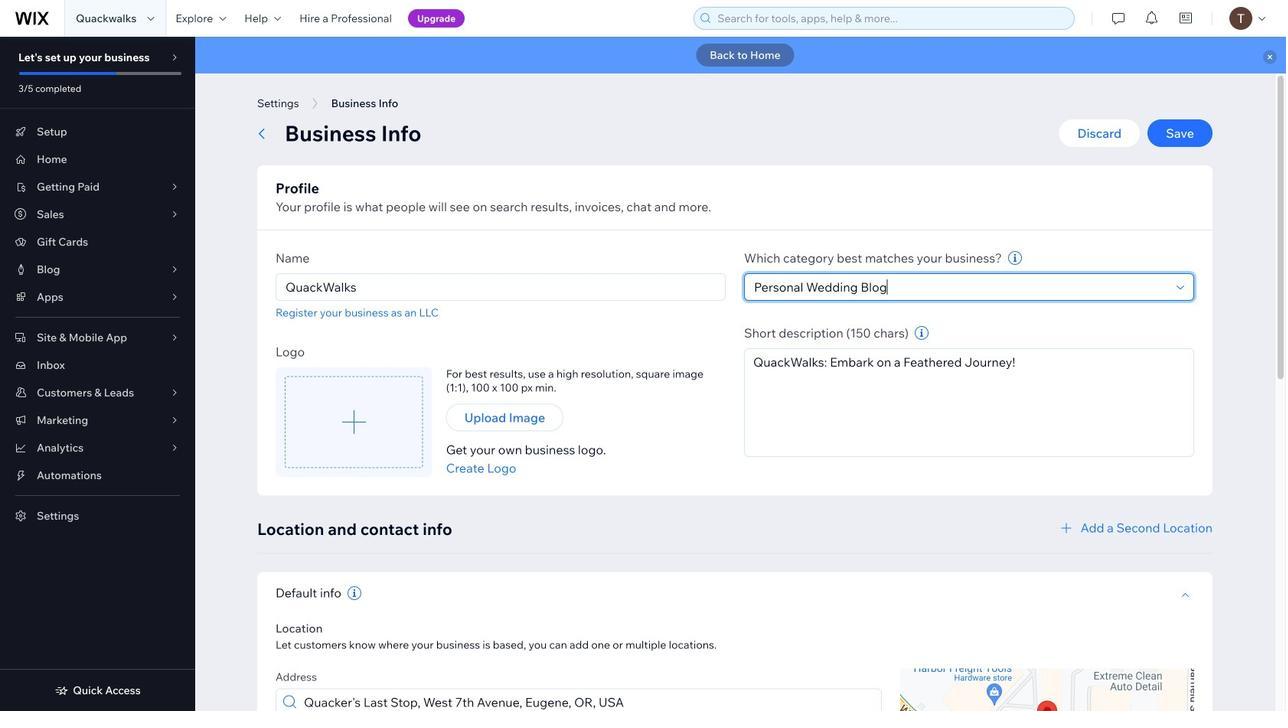 Task type: vqa. For each thing, say whether or not it's contained in the screenshot.
Map region
yes



Task type: describe. For each thing, give the bounding box(es) containing it.
Enter your business or website type field
[[750, 274, 1172, 300]]

Search for tools, apps, help & more... field
[[713, 8, 1070, 29]]

Type your business name (e.g., Amy's Shoes) field
[[281, 274, 721, 300]]

Describe your business here. What makes it great? Use short catchy text to tell people what you do or offer. text field
[[744, 348, 1194, 457]]



Task type: locate. For each thing, give the bounding box(es) containing it.
sidebar element
[[0, 37, 195, 711]]

Search for your business address field
[[299, 689, 877, 711]]

map region
[[900, 669, 1194, 711]]

alert
[[195, 37, 1286, 74]]



